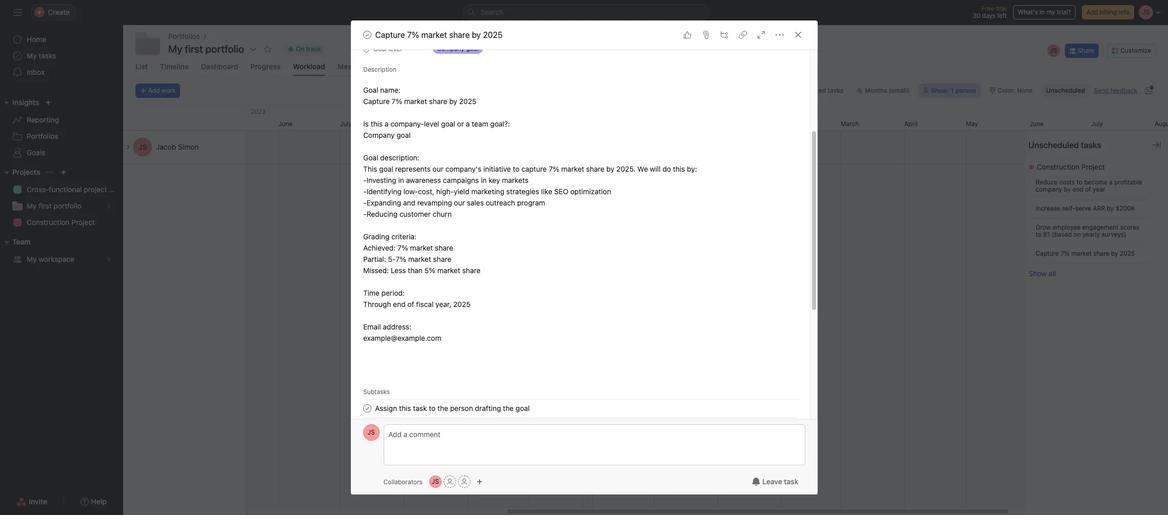Task type: locate. For each thing, give the bounding box(es) containing it.
messages
[[338, 62, 372, 71]]

1 vertical spatial goal
[[363, 86, 378, 94]]

this right is
[[371, 120, 383, 128]]

2 vertical spatial capture
[[1037, 250, 1060, 258]]

messages link
[[338, 62, 372, 76]]

share inside goal description: this goal represents our company's initiative to capture 7% market share by 2025. we will do this by: -investing in awareness campaigns in key markets -identifying low-cost, high-yield marketing strategies like seo optimization -expanding and revamping our sales outreach program -reducing customer churn
[[586, 165, 605, 174]]

1 vertical spatial goal
[[397, 131, 411, 140]]

invite
[[29, 498, 47, 507]]

add left "billing"
[[1087, 8, 1099, 16]]

0 horizontal spatial level
[[388, 45, 402, 53]]

1 june from the left
[[279, 120, 293, 128]]

1 horizontal spatial in
[[481, 176, 487, 185]]

end
[[1073, 186, 1084, 194], [393, 300, 406, 309]]

send feedback
[[1095, 87, 1138, 94]]

0 horizontal spatial end
[[393, 300, 406, 309]]

investing
[[367, 176, 396, 185]]

goal
[[373, 45, 387, 53], [363, 86, 378, 94], [363, 154, 378, 162]]

- down expanding
[[363, 210, 367, 219]]

tasks down home
[[39, 51, 56, 60]]

1 vertical spatial unscheduled
[[1029, 141, 1080, 150]]

reduce
[[1037, 179, 1058, 186]]

js
[[1051, 46, 1058, 54], [139, 143, 147, 151], [368, 429, 375, 437], [432, 478, 439, 486]]

goals
[[27, 148, 45, 157]]

goal left or
[[441, 120, 455, 128]]

a right year
[[1110, 179, 1113, 186]]

0 horizontal spatial goal
[[379, 165, 393, 174]]

1 horizontal spatial july
[[1092, 120, 1104, 128]]

project
[[84, 185, 107, 194]]

this
[[371, 120, 383, 128], [673, 165, 685, 174]]

to right "costs"
[[1077, 179, 1083, 186]]

0 vertical spatial tasks
[[39, 51, 56, 60]]

2 vertical spatial to
[[1037, 231, 1042, 239]]

0 vertical spatial portfolios link
[[168, 31, 200, 42]]

0 vertical spatial level
[[388, 45, 402, 53]]

cross-functional project plan
[[27, 185, 123, 194]]

grow employee engagement scores to 81 (based on yearly surveys)
[[1037, 224, 1140, 239]]

1 horizontal spatial portfolios link
[[168, 31, 200, 42]]

1 horizontal spatial js button
[[430, 476, 442, 489]]

in left my
[[1041, 8, 1046, 16]]

0 vertical spatial completed image
[[361, 29, 373, 41]]

goal for goal description: this goal represents our company's initiative to capture 7% market share by 2025. we will do this by: -investing in awareness campaigns in key markets -identifying low-cost, high-yield marketing strategies like seo optimization -expanding and revamping our sales outreach program -reducing customer churn
[[363, 154, 378, 162]]

unscheduled inside the 'unscheduled' dropdown button
[[1047, 87, 1086, 94]]

construction down first
[[27, 218, 70, 227]]

july down send
[[1092, 120, 1104, 128]]

by up or
[[449, 97, 457, 106]]

capture
[[522, 165, 547, 174]]

2 horizontal spatial a
[[1110, 179, 1113, 186]]

employee
[[1053, 224, 1081, 232]]

level up description at top
[[388, 45, 402, 53]]

project down portfolio
[[71, 218, 95, 227]]

awareness
[[406, 176, 441, 185]]

completed image up "goal level"
[[361, 29, 373, 41]]

goal down completed option
[[373, 45, 387, 53]]

team
[[472, 120, 488, 128]]

1 vertical spatial our
[[454, 199, 465, 207]]

is
[[363, 120, 369, 128]]

add for add work
[[148, 87, 160, 94]]

free trial 30 days left
[[973, 5, 1008, 20]]

by right 'company' on the right top of page
[[1065, 186, 1072, 194]]

description document
[[352, 85, 798, 344]]

of left year
[[1086, 186, 1092, 194]]

to left "81"
[[1037, 231, 1042, 239]]

initiative
[[483, 165, 511, 174]]

goal level
[[373, 45, 402, 53]]

completed image
[[361, 29, 373, 41], [361, 403, 373, 415]]

trial
[[997, 5, 1008, 12]]

a
[[385, 120, 389, 128], [466, 120, 470, 128], [1110, 179, 1113, 186]]

a right or
[[466, 120, 470, 128]]

0 vertical spatial unscheduled
[[1047, 87, 1086, 94]]

my up inbox
[[27, 51, 37, 60]]

yield
[[454, 187, 469, 196]]

0 vertical spatial capture 7% market share by 2025
[[376, 30, 503, 40]]

1 horizontal spatial construction project
[[1038, 163, 1106, 171]]

0 horizontal spatial portfolios link
[[6, 128, 117, 145]]

goal name: capture 7% market share by 2025
[[363, 86, 477, 106]]

1 vertical spatial tasks
[[1082, 141, 1102, 150]]

by inside reduce costs to become a profitable company by end of year
[[1065, 186, 1072, 194]]

add subtask image
[[721, 31, 729, 39]]

collaborators
[[384, 479, 423, 486]]

my inside global element
[[27, 51, 37, 60]]

1 vertical spatial completed image
[[361, 403, 373, 415]]

add
[[1087, 8, 1099, 16], [148, 87, 160, 94]]

0 horizontal spatial june
[[279, 120, 293, 128]]

0 vertical spatial our
[[433, 165, 444, 174]]

our down yield
[[454, 199, 465, 207]]

0 horizontal spatial js button
[[363, 425, 380, 442]]

construction up "costs"
[[1038, 163, 1080, 171]]

5-
[[388, 255, 396, 264]]

0 horizontal spatial tasks
[[39, 51, 56, 60]]

goal up investing
[[379, 165, 393, 174]]

unscheduled up reduce
[[1029, 141, 1080, 150]]

0 vertical spatial js button
[[363, 425, 380, 442]]

to inside grow employee engagement scores to 81 (based on yearly surveys)
[[1037, 231, 1042, 239]]

capture down the name:
[[363, 97, 390, 106]]

my for my tasks
[[27, 51, 37, 60]]

1 vertical spatial portfolios link
[[6, 128, 117, 145]]

leave task button
[[746, 473, 806, 492]]

portfolios link down reporting
[[6, 128, 117, 145]]

company
[[363, 131, 395, 140]]

1 vertical spatial capture
[[363, 97, 390, 106]]

costs
[[1060, 179, 1076, 186]]

7% down the name:
[[392, 97, 402, 106]]

1 horizontal spatial goal
[[397, 131, 411, 140]]

7% right capture
[[549, 165, 560, 174]]

all
[[1049, 270, 1057, 278]]

0 vertical spatial construction project
[[1038, 163, 1106, 171]]

level left or
[[424, 120, 439, 128]]

0 vertical spatial goal
[[441, 120, 455, 128]]

year,
[[436, 300, 451, 309]]

add or remove collaborators image
[[477, 479, 483, 486]]

construction project
[[1038, 163, 1106, 171], [27, 218, 95, 227]]

goal for goal level
[[373, 45, 387, 53]]

grading
[[363, 233, 390, 241]]

by right arr
[[1108, 205, 1115, 213]]

0 horizontal spatial to
[[513, 165, 520, 174]]

completed image for completed option
[[361, 29, 373, 41]]

in left key
[[481, 176, 487, 185]]

this right do
[[673, 165, 685, 174]]

construction project down my first portfolio link
[[27, 218, 95, 227]]

0 horizontal spatial construction project
[[27, 218, 95, 227]]

add left work
[[148, 87, 160, 94]]

unscheduled left send
[[1047, 87, 1086, 94]]

july left is
[[340, 120, 352, 128]]

year
[[1094, 186, 1106, 194]]

my first portfolio link
[[6, 198, 117, 215]]

free
[[982, 5, 995, 12]]

period:
[[381, 289, 405, 298]]

goal
[[441, 120, 455, 128], [397, 131, 411, 140], [379, 165, 393, 174]]

search
[[481, 8, 504, 16]]

collapse task pane image
[[794, 31, 803, 39]]

js button down completed checkbox
[[363, 425, 380, 442]]

trial?
[[1058, 8, 1072, 16]]

2 completed image from the top
[[361, 403, 373, 415]]

Completed checkbox
[[361, 403, 373, 415]]

my up timeline
[[168, 43, 183, 55]]

show all
[[1029, 270, 1057, 278]]

1 completed image from the top
[[361, 29, 373, 41]]

cost,
[[418, 187, 434, 196]]

my tasks link
[[6, 48, 117, 64]]

1 horizontal spatial june
[[1030, 120, 1044, 128]]

hide sidebar image
[[13, 8, 22, 16]]

increase
[[1037, 205, 1061, 213]]

tasks inside my tasks link
[[39, 51, 56, 60]]

1 horizontal spatial portfolios
[[168, 32, 200, 41]]

0 vertical spatial end
[[1073, 186, 1084, 194]]

0 horizontal spatial this
[[371, 120, 383, 128]]

by left 2025.
[[607, 165, 615, 174]]

end down period:
[[393, 300, 406, 309]]

2 vertical spatial goal
[[363, 154, 378, 162]]

goal left the name:
[[363, 86, 378, 94]]

reporting link
[[6, 112, 117, 128]]

my for my workspace
[[27, 255, 37, 264]]

1 vertical spatial this
[[673, 165, 685, 174]]

projects button
[[0, 166, 40, 179]]

expanding
[[367, 199, 401, 207]]

portfolios down reporting
[[27, 132, 58, 141]]

engagement
[[1083, 224, 1119, 232]]

share
[[1078, 46, 1095, 54]]

in inside button
[[1041, 8, 1046, 16]]

arr
[[1094, 205, 1106, 213]]

1 horizontal spatial this
[[673, 165, 685, 174]]

september
[[468, 120, 500, 128]]

2025 up or
[[459, 97, 477, 106]]

1 vertical spatial to
[[1077, 179, 1083, 186]]

- down investing
[[363, 187, 367, 196]]

js button
[[363, 425, 380, 442], [430, 476, 442, 489]]

completed image down subtasks
[[361, 403, 373, 415]]

js right collaborators
[[432, 478, 439, 486]]

insights button
[[0, 97, 39, 109]]

1 horizontal spatial end
[[1073, 186, 1084, 194]]

1 vertical spatial project
[[71, 218, 95, 227]]

my
[[1047, 8, 1056, 16]]

my down the team
[[27, 255, 37, 264]]

2 horizontal spatial in
[[1041, 8, 1046, 16]]

tasks up become
[[1082, 141, 1102, 150]]

0 horizontal spatial of
[[408, 300, 414, 309]]

0 likes. click to like this task image
[[684, 31, 692, 39]]

our
[[433, 165, 444, 174], [454, 199, 465, 207]]

by down surveys)
[[1112, 250, 1119, 258]]

goal inside goal name: capture 7% market share by 2025
[[363, 86, 378, 94]]

2025.
[[617, 165, 636, 174]]

profitable
[[1115, 179, 1143, 186]]

goal inside goal description: this goal represents our company's initiative to capture 7% market share by 2025. we will do this by: -investing in awareness campaigns in key markets -identifying low-cost, high-yield marketing strategies like seo optimization -expanding and revamping our sales outreach program -reducing customer churn
[[363, 154, 378, 162]]

0 vertical spatial add
[[1087, 8, 1099, 16]]

1 vertical spatial js button
[[430, 476, 442, 489]]

js button right collaborators
[[430, 476, 442, 489]]

of
[[1086, 186, 1092, 194], [408, 300, 414, 309]]

- down this on the left of the page
[[363, 176, 367, 185]]

0 vertical spatial of
[[1086, 186, 1092, 194]]

add inside add work button
[[148, 87, 160, 94]]

project up become
[[1082, 163, 1106, 171]]

2 vertical spatial goal
[[379, 165, 393, 174]]

1 vertical spatial add
[[148, 87, 160, 94]]

a up company
[[385, 120, 389, 128]]

and
[[403, 199, 415, 207]]

portfolios link
[[168, 31, 200, 42], [6, 128, 117, 145]]

capture down "81"
[[1037, 250, 1060, 258]]

2025 inside time period: through end of fiscal year, 2025
[[453, 300, 471, 309]]

0 horizontal spatial portfolios
[[27, 132, 58, 141]]

0 horizontal spatial capture 7% market share by 2025
[[376, 30, 503, 40]]

2 - from the top
[[363, 187, 367, 196]]

1 horizontal spatial add
[[1087, 8, 1099, 16]]

completed image for completed checkbox
[[361, 403, 373, 415]]

increase self-serve arr by $200k
[[1037, 205, 1136, 213]]

list link
[[136, 62, 148, 76]]

1 vertical spatial level
[[424, 120, 439, 128]]

tasks for unscheduled tasks
[[1082, 141, 1102, 150]]

criteria:
[[391, 233, 417, 241]]

- up reducing
[[363, 199, 367, 207]]

capture up "goal level"
[[376, 30, 405, 40]]

goal for goal name: capture 7% market share by 2025
[[363, 86, 378, 94]]

add inside add billing info button
[[1087, 8, 1099, 16]]

by
[[472, 30, 481, 40], [449, 97, 457, 106], [607, 165, 615, 174], [1065, 186, 1072, 194], [1108, 205, 1115, 213], [1112, 250, 1119, 258]]

2025 inside goal name: capture 7% market share by 2025
[[459, 97, 477, 106]]

list
[[136, 62, 148, 71]]

1 horizontal spatial to
[[1037, 231, 1042, 239]]

1 vertical spatial of
[[408, 300, 414, 309]]

portfolios inside insights element
[[27, 132, 58, 141]]

my left first
[[27, 202, 37, 210]]

1 vertical spatial capture 7% market share by 2025
[[1037, 250, 1136, 258]]

team
[[12, 238, 31, 246]]

market
[[422, 30, 447, 40], [404, 97, 427, 106], [561, 165, 584, 174], [410, 244, 433, 253], [1072, 250, 1092, 258], [408, 255, 431, 264], [437, 266, 460, 275]]

portfolios link up my first portfolio
[[168, 31, 200, 42]]

0 horizontal spatial construction
[[27, 218, 70, 227]]

1 vertical spatial end
[[393, 300, 406, 309]]

0 vertical spatial project
[[1082, 163, 1106, 171]]

construction project up "costs"
[[1038, 163, 1106, 171]]

of left the fiscal
[[408, 300, 414, 309]]

1 horizontal spatial our
[[454, 199, 465, 207]]

goal up this on the left of the page
[[363, 154, 378, 162]]

1 horizontal spatial of
[[1086, 186, 1092, 194]]

to inside reduce costs to become a profitable company by end of year
[[1077, 179, 1083, 186]]

my inside teams element
[[27, 255, 37, 264]]

1 horizontal spatial tasks
[[1082, 141, 1102, 150]]

end left become
[[1073, 186, 1084, 194]]

may
[[967, 120, 979, 128]]

goals link
[[6, 145, 117, 161]]

1 vertical spatial construction project
[[27, 218, 95, 227]]

unscheduled for unscheduled
[[1047, 87, 1086, 94]]

capture inside goal name: capture 7% market share by 2025
[[363, 97, 390, 106]]

0 vertical spatial construction
[[1038, 163, 1080, 171]]

0 horizontal spatial july
[[340, 120, 352, 128]]

projects element
[[0, 163, 123, 233]]

2025 right the year,
[[453, 300, 471, 309]]

1 horizontal spatial level
[[424, 120, 439, 128]]

0 vertical spatial this
[[371, 120, 383, 128]]

add to starred image
[[264, 45, 272, 53]]

0 vertical spatial goal
[[373, 45, 387, 53]]

7% right completed option
[[407, 30, 419, 40]]

1 vertical spatial construction
[[27, 218, 70, 227]]

to up the markets
[[513, 165, 520, 174]]

2 horizontal spatial to
[[1077, 179, 1083, 186]]

simon
[[178, 143, 199, 151]]

reducing
[[367, 210, 398, 219]]

portfolios up my first portfolio
[[168, 32, 200, 41]]

1 vertical spatial portfolios
[[27, 132, 58, 141]]

in up the low-
[[398, 176, 404, 185]]

0 horizontal spatial add
[[148, 87, 160, 94]]

add for add billing info
[[1087, 8, 1099, 16]]

fiscal
[[416, 300, 434, 309]]

task
[[785, 478, 799, 487]]

construction inside construction project link
[[27, 218, 70, 227]]

capture
[[376, 30, 405, 40], [363, 97, 390, 106], [1037, 250, 1060, 258]]

js down completed checkbox
[[368, 429, 375, 437]]

goal down company-
[[397, 131, 411, 140]]

1 - from the top
[[363, 176, 367, 185]]

our up awareness
[[433, 165, 444, 174]]

0 vertical spatial portfolios
[[168, 32, 200, 41]]

my inside projects element
[[27, 202, 37, 210]]

0 vertical spatial to
[[513, 165, 520, 174]]

portfolios link inside insights element
[[6, 128, 117, 145]]



Task type: describe. For each thing, give the bounding box(es) containing it.
of inside reduce costs to become a profitable company by end of year
[[1086, 186, 1092, 194]]

2025 down surveys)
[[1121, 250, 1136, 258]]

company-
[[391, 120, 424, 128]]

campaigns
[[443, 176, 479, 185]]

js left jacob
[[139, 143, 147, 151]]

we
[[638, 165, 648, 174]]

0 horizontal spatial our
[[433, 165, 444, 174]]

my workspace link
[[6, 252, 117, 268]]

to inside goal description: this goal represents our company's initiative to capture 7% market share by 2025. we will do this by: -investing in awareness campaigns in key markets -identifying low-cost, high-yield marketing strategies like seo optimization -expanding and revamping our sales outreach program -reducing customer churn
[[513, 165, 520, 174]]

by inside goal description: this goal represents our company's initiative to capture 7% market share by 2025. we will do this by: -investing in awareness campaigns in key markets -identifying low-cost, high-yield marketing strategies like seo optimization -expanding and revamping our sales outreach program -reducing customer churn
[[607, 165, 615, 174]]

0 horizontal spatial project
[[71, 218, 95, 227]]

this inside goal description: this goal represents our company's initiative to capture 7% market share by 2025. we will do this by: -investing in awareness campaigns in key markets -identifying low-cost, high-yield marketing strategies like seo optimization -expanding and revamping our sales outreach program -reducing customer churn
[[673, 165, 685, 174]]

time
[[363, 289, 380, 298]]

construction project inside construction project link
[[27, 218, 95, 227]]

3 - from the top
[[363, 199, 367, 207]]

on
[[1074, 231, 1082, 239]]

2 horizontal spatial goal
[[441, 120, 455, 128]]

0 horizontal spatial a
[[385, 120, 389, 128]]

dashboard link
[[201, 62, 238, 76]]

goal inside goal description: this goal represents our company's initiative to capture 7% market share by 2025. we will do this by: -investing in awareness campaigns in key markets -identifying low-cost, high-yield marketing strategies like seo optimization -expanding and revamping our sales outreach program -reducing customer churn
[[379, 165, 393, 174]]

1 horizontal spatial construction
[[1038, 163, 1080, 171]]

30
[[973, 12, 981, 20]]

scores
[[1121, 224, 1140, 232]]

time period: through end of fiscal year, 2025
[[363, 289, 471, 309]]

reporting
[[27, 116, 59, 124]]

my for my first portfolio
[[168, 43, 183, 55]]

leave task
[[763, 478, 799, 487]]

missed:
[[363, 266, 389, 275]]

teams element
[[0, 233, 123, 270]]

timeline link
[[160, 62, 189, 76]]

invite button
[[10, 493, 54, 512]]

send
[[1095, 87, 1110, 94]]

7% inside goal name: capture 7% market share by 2025
[[392, 97, 402, 106]]

represents
[[395, 165, 431, 174]]

sales
[[467, 199, 484, 207]]

markets
[[502, 176, 529, 185]]

program
[[517, 199, 545, 207]]

my for my first portfolio
[[27, 202, 37, 210]]

functional
[[49, 185, 82, 194]]

customer
[[400, 210, 431, 219]]

add work button
[[136, 84, 180, 98]]

email address: example@example.com
[[363, 323, 441, 343]]

attachments: add a file to this task, capture 7% market share by 2025 image
[[702, 31, 710, 39]]

by:
[[687, 165, 697, 174]]

end inside reduce costs to become a profitable company by end of year
[[1073, 186, 1084, 194]]

workload
[[293, 62, 325, 71]]

a inside reduce costs to become a profitable company by end of year
[[1110, 179, 1113, 186]]

is this a company-level goal or a team goal?: company goal
[[363, 120, 510, 140]]

plan
[[109, 185, 123, 194]]

achieved:
[[363, 244, 396, 253]]

end inside time period: through end of fiscal year, 2025
[[393, 300, 406, 309]]

work
[[162, 87, 176, 94]]

outreach
[[486, 199, 515, 207]]

capture 7% market share by 2025 inside dialog
[[376, 30, 503, 40]]

through
[[363, 300, 391, 309]]

by inside goal name: capture 7% market share by 2025
[[449, 97, 457, 106]]

construction project link
[[6, 215, 117, 231]]

81
[[1044, 231, 1051, 239]]

marketing
[[471, 187, 504, 196]]

become
[[1085, 179, 1108, 186]]

search list box
[[463, 4, 710, 21]]

2025 down 'search'
[[483, 30, 503, 40]]

insights element
[[0, 93, 123, 163]]

insights
[[12, 98, 39, 107]]

search button
[[463, 4, 710, 21]]

portfolio
[[54, 202, 81, 210]]

reduce costs to become a profitable company by end of year
[[1037, 179, 1143, 194]]

info
[[1120, 8, 1130, 16]]

yearly
[[1083, 231, 1101, 239]]

capture 7% market share by 2025 dialog
[[351, 0, 818, 516]]

tasks for my tasks
[[39, 51, 56, 60]]

7% inside goal description: this goal represents our company's initiative to capture 7% market share by 2025. we will do this by: -investing in awareness campaigns in key markets -identifying low-cost, high-yield marketing strategies like seo optimization -expanding and revamping our sales outreach program -reducing customer churn
[[549, 165, 560, 174]]

surveys)
[[1102, 231, 1127, 239]]

first portfolio
[[185, 43, 244, 55]]

grading criteria: achieved: 7% market share partial: 5-7% market share missed: less than 5% market share
[[363, 233, 481, 275]]

inbox link
[[6, 64, 117, 81]]

progress
[[251, 62, 281, 71]]

market inside goal name: capture 7% market share by 2025
[[404, 97, 427, 106]]

workspace
[[39, 255, 74, 264]]

dashboard
[[201, 62, 238, 71]]

what's in my trial? button
[[1014, 5, 1077, 20]]

name:
[[380, 86, 401, 94]]

1 horizontal spatial project
[[1082, 163, 1106, 171]]

2 june from the left
[[1030, 120, 1044, 128]]

7% down (based
[[1061, 250, 1071, 258]]

this inside "is this a company-level goal or a team goal?: company goal"
[[371, 120, 383, 128]]

0 vertical spatial capture
[[376, 30, 405, 40]]

1 horizontal spatial capture 7% market share by 2025
[[1037, 250, 1136, 258]]

share inside goal name: capture 7% market share by 2025
[[429, 97, 447, 106]]

$200k
[[1116, 205, 1136, 213]]

js left share 'button'
[[1051, 46, 1058, 54]]

market inside goal description: this goal represents our company's initiative to capture 7% market share by 2025. we will do this by: -investing in awareness campaigns in key markets -identifying low-cost, high-yield marketing strategies like seo optimization -expanding and revamping our sales outreach program -reducing customer churn
[[561, 165, 584, 174]]

feedback
[[1111, 87, 1138, 94]]

full screen image
[[757, 31, 766, 39]]

description:
[[380, 154, 419, 162]]

my first portfolio
[[27, 202, 81, 210]]

4 - from the top
[[363, 210, 367, 219]]

7% down the criteria:
[[398, 244, 408, 253]]

copy task link image
[[739, 31, 747, 39]]

self-
[[1063, 205, 1076, 213]]

cross-
[[27, 185, 49, 194]]

my first portfolio
[[168, 43, 244, 55]]

0 horizontal spatial in
[[398, 176, 404, 185]]

2 july from the left
[[1092, 120, 1104, 128]]

company's
[[446, 165, 482, 174]]

add billing info button
[[1083, 5, 1135, 20]]

save layout as default image
[[1145, 87, 1154, 95]]

progress link
[[251, 62, 281, 76]]

Task Name text field
[[375, 404, 530, 415]]

7% up less
[[396, 255, 406, 264]]

level inside "is this a company-level goal or a team goal?: company goal"
[[424, 120, 439, 128]]

Completed checkbox
[[361, 29, 373, 41]]

identifying
[[367, 187, 402, 196]]

1 horizontal spatial a
[[466, 120, 470, 128]]

high-
[[436, 187, 454, 196]]

jacob simon
[[156, 143, 199, 151]]

less
[[391, 266, 406, 275]]

close details image
[[1154, 141, 1162, 149]]

optimization
[[571, 187, 611, 196]]

add work
[[148, 87, 176, 94]]

this
[[363, 165, 377, 174]]

what's
[[1019, 8, 1039, 16]]

goal?:
[[490, 120, 510, 128]]

1 july from the left
[[340, 120, 352, 128]]

do
[[663, 165, 671, 174]]

april
[[905, 120, 918, 128]]

of inside time period: through end of fiscal year, 2025
[[408, 300, 414, 309]]

team button
[[0, 236, 31, 248]]

global element
[[0, 25, 123, 87]]

address:
[[383, 323, 411, 332]]

unscheduled for unscheduled tasks
[[1029, 141, 1080, 150]]

or
[[457, 120, 464, 128]]

leave
[[763, 478, 783, 487]]

billing
[[1101, 8, 1118, 16]]

send feedback link
[[1095, 86, 1138, 95]]

by down 'search'
[[472, 30, 481, 40]]

more actions for this task image
[[776, 31, 784, 39]]

inbox
[[27, 68, 45, 76]]

show options image
[[250, 45, 258, 53]]

unscheduled tasks
[[1029, 141, 1102, 150]]

company
[[1037, 186, 1063, 194]]

grow
[[1037, 224, 1052, 232]]

home
[[27, 35, 46, 44]]



Task type: vqa. For each thing, say whether or not it's contained in the screenshot.
the share in Goal description: This goal represents our company's initiative to capture 7% market share by 2025. We will do this by: -Investing in awareness campaigns in key markets -Identifying low-cost, high-yield marketing strategies like SEO optimization -Expanding and revamping our sales outreach program -Reducing customer churn
yes



